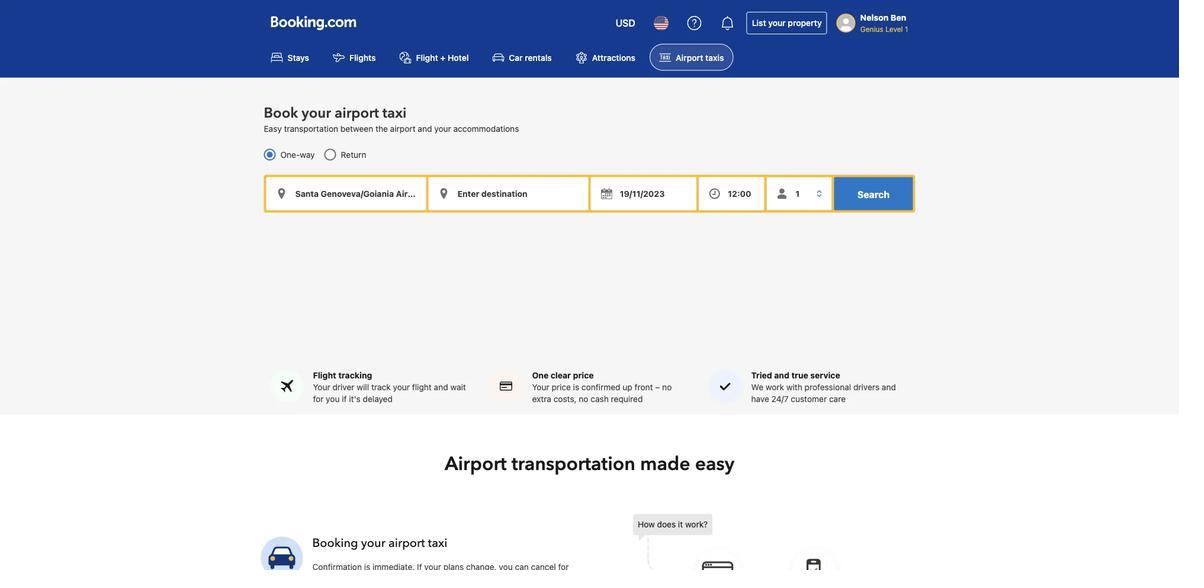 Task type: describe. For each thing, give the bounding box(es) containing it.
list your property
[[752, 18, 822, 28]]

book your airport taxi easy transportation between the airport and your accommodations
[[264, 104, 519, 133]]

genius
[[860, 25, 884, 33]]

flight tracking your driver will track your flight and wait for you if it's delayed
[[313, 371, 466, 405]]

the
[[376, 124, 388, 133]]

your inside the one clear price your price is confirmed up front – no extra costs, no cash required
[[532, 383, 549, 393]]

airport transportation made easy
[[445, 452, 734, 478]]

track
[[371, 383, 391, 393]]

work
[[766, 383, 784, 393]]

1 horizontal spatial booking airport taxi image
[[633, 515, 882, 571]]

nelson
[[860, 13, 889, 23]]

19/11/2023
[[620, 189, 665, 199]]

12:00
[[728, 189, 751, 199]]

driver
[[333, 383, 355, 393]]

one-way
[[280, 150, 315, 159]]

0 horizontal spatial no
[[579, 395, 588, 405]]

how
[[638, 520, 655, 530]]

and inside book your airport taxi easy transportation between the airport and your accommodations
[[418, 124, 432, 133]]

flights link
[[323, 44, 385, 71]]

stays link
[[261, 44, 319, 71]]

0 horizontal spatial price
[[552, 383, 571, 393]]

0 vertical spatial price
[[573, 371, 594, 381]]

tried
[[751, 371, 772, 381]]

flight
[[412, 383, 432, 393]]

airport for book
[[335, 104, 379, 123]]

costs,
[[554, 395, 577, 405]]

drivers
[[853, 383, 880, 393]]

true
[[792, 371, 808, 381]]

if
[[342, 395, 347, 405]]

professional
[[805, 383, 851, 393]]

have
[[751, 395, 769, 405]]

service
[[810, 371, 840, 381]]

hotel
[[448, 53, 469, 62]]

car rentals
[[509, 53, 552, 62]]

airport taxis link
[[650, 44, 733, 71]]

rentals
[[525, 53, 552, 62]]

1
[[905, 25, 908, 33]]

confirmed
[[582, 383, 620, 393]]

and up work
[[774, 371, 789, 381]]

booking
[[312, 536, 358, 552]]

front
[[635, 383, 653, 393]]

customer
[[791, 395, 827, 405]]

airport taxis
[[676, 53, 724, 62]]

easy
[[264, 124, 282, 133]]

airport for airport transportation made easy
[[445, 452, 507, 478]]

one clear price your price is confirmed up front – no extra costs, no cash required
[[532, 371, 672, 405]]

24/7
[[772, 395, 789, 405]]

return
[[341, 150, 366, 159]]

19/11/2023 button
[[591, 177, 697, 210]]

your for book
[[302, 104, 331, 123]]

taxis
[[705, 53, 724, 62]]

made
[[640, 452, 690, 478]]

flight + hotel link
[[390, 44, 478, 71]]

it
[[678, 520, 683, 530]]

booking.com online hotel reservations image
[[271, 16, 356, 30]]

level
[[886, 25, 903, 33]]

accommodations
[[453, 124, 519, 133]]

search
[[858, 189, 890, 200]]

attractions link
[[566, 44, 645, 71]]

does
[[657, 520, 676, 530]]

for
[[313, 395, 324, 405]]

extra
[[532, 395, 551, 405]]

your for list
[[768, 18, 786, 28]]

and inside the flight tracking your driver will track your flight and wait for you if it's delayed
[[434, 383, 448, 393]]

with
[[786, 383, 802, 393]]



Task type: locate. For each thing, give the bounding box(es) containing it.
booking your airport taxi
[[312, 536, 447, 552]]

flight + hotel
[[416, 53, 469, 62]]

tried and true service we work with professional drivers and have 24/7 customer care
[[751, 371, 896, 405]]

and left the wait
[[434, 383, 448, 393]]

2 your from the left
[[532, 383, 549, 393]]

is
[[573, 383, 579, 393]]

you
[[326, 395, 340, 405]]

flight up driver
[[313, 371, 336, 381]]

your up the for
[[313, 383, 330, 393]]

usd
[[616, 17, 635, 29]]

1 vertical spatial price
[[552, 383, 571, 393]]

1 vertical spatial airport
[[390, 124, 416, 133]]

0 vertical spatial airport
[[335, 104, 379, 123]]

no down is
[[579, 395, 588, 405]]

flight for flight + hotel
[[416, 53, 438, 62]]

transportation inside book your airport taxi easy transportation between the airport and your accommodations
[[284, 124, 338, 133]]

and right the
[[418, 124, 432, 133]]

your inside the flight tracking your driver will track your flight and wait for you if it's delayed
[[313, 383, 330, 393]]

cash
[[591, 395, 609, 405]]

airport for airport taxis
[[676, 53, 703, 62]]

0 horizontal spatial transportation
[[284, 124, 338, 133]]

1 horizontal spatial no
[[662, 383, 672, 393]]

taxi
[[382, 104, 407, 123], [428, 536, 447, 552]]

–
[[655, 383, 660, 393]]

airport for booking
[[388, 536, 425, 552]]

your inside the flight tracking your driver will track your flight and wait for you if it's delayed
[[393, 383, 410, 393]]

taxi for book
[[382, 104, 407, 123]]

your right booking
[[361, 536, 386, 552]]

one
[[532, 371, 549, 381]]

0 horizontal spatial airport
[[445, 452, 507, 478]]

1 your from the left
[[313, 383, 330, 393]]

1 vertical spatial no
[[579, 395, 588, 405]]

price down clear on the left
[[552, 383, 571, 393]]

wait
[[450, 383, 466, 393]]

and
[[418, 124, 432, 133], [774, 371, 789, 381], [434, 383, 448, 393], [882, 383, 896, 393]]

flight left +
[[416, 53, 438, 62]]

1 horizontal spatial flight
[[416, 53, 438, 62]]

1 vertical spatial taxi
[[428, 536, 447, 552]]

ben
[[891, 13, 906, 23]]

and right drivers
[[882, 383, 896, 393]]

care
[[829, 395, 846, 405]]

your right "track"
[[393, 383, 410, 393]]

delayed
[[363, 395, 393, 405]]

booking airport taxi image
[[633, 515, 882, 571], [261, 538, 303, 571]]

0 vertical spatial transportation
[[284, 124, 338, 133]]

work?
[[685, 520, 708, 530]]

airport
[[335, 104, 379, 123], [390, 124, 416, 133], [388, 536, 425, 552]]

tracking
[[338, 371, 372, 381]]

2 vertical spatial airport
[[388, 536, 425, 552]]

how does it work?
[[638, 520, 708, 530]]

0 vertical spatial flight
[[416, 53, 438, 62]]

0 vertical spatial airport
[[676, 53, 703, 62]]

car rentals link
[[483, 44, 561, 71]]

flight inside the flight tracking your driver will track your flight and wait for you if it's delayed
[[313, 371, 336, 381]]

taxi inside book your airport taxi easy transportation between the airport and your accommodations
[[382, 104, 407, 123]]

transportation
[[284, 124, 338, 133], [511, 452, 635, 478]]

list
[[752, 18, 766, 28]]

book
[[264, 104, 298, 123]]

Enter pick-up location text field
[[266, 177, 426, 210]]

property
[[788, 18, 822, 28]]

between
[[340, 124, 373, 133]]

0 vertical spatial no
[[662, 383, 672, 393]]

12:00 button
[[699, 177, 764, 210]]

1 horizontal spatial your
[[532, 383, 549, 393]]

no
[[662, 383, 672, 393], [579, 395, 588, 405]]

one-
[[280, 150, 300, 159]]

your
[[313, 383, 330, 393], [532, 383, 549, 393]]

0 horizontal spatial your
[[313, 383, 330, 393]]

stays
[[288, 53, 309, 62]]

your left accommodations
[[434, 124, 451, 133]]

1 horizontal spatial airport
[[676, 53, 703, 62]]

1 vertical spatial transportation
[[511, 452, 635, 478]]

Enter destination text field
[[428, 177, 588, 210]]

0 horizontal spatial taxi
[[382, 104, 407, 123]]

price
[[573, 371, 594, 381], [552, 383, 571, 393]]

airport
[[676, 53, 703, 62], [445, 452, 507, 478]]

0 horizontal spatial booking airport taxi image
[[261, 538, 303, 571]]

your for booking
[[361, 536, 386, 552]]

flights
[[349, 53, 376, 62]]

+
[[440, 53, 446, 62]]

required
[[611, 395, 643, 405]]

1 horizontal spatial transportation
[[511, 452, 635, 478]]

taxi for booking
[[428, 536, 447, 552]]

easy
[[695, 452, 734, 478]]

it's
[[349, 395, 361, 405]]

car
[[509, 53, 523, 62]]

your right book
[[302, 104, 331, 123]]

0 horizontal spatial flight
[[313, 371, 336, 381]]

search button
[[834, 177, 913, 210]]

1 horizontal spatial taxi
[[428, 536, 447, 552]]

0 vertical spatial taxi
[[382, 104, 407, 123]]

clear
[[551, 371, 571, 381]]

nelson ben genius level 1
[[860, 13, 908, 33]]

no right –
[[662, 383, 672, 393]]

we
[[751, 383, 763, 393]]

usd button
[[609, 9, 642, 37]]

1 horizontal spatial price
[[573, 371, 594, 381]]

way
[[300, 150, 315, 159]]

your down one
[[532, 383, 549, 393]]

list your property link
[[747, 12, 827, 34]]

flight for flight tracking your driver will track your flight and wait for you if it's delayed
[[313, 371, 336, 381]]

up
[[623, 383, 632, 393]]

your right list
[[768, 18, 786, 28]]

flight
[[416, 53, 438, 62], [313, 371, 336, 381]]

1 vertical spatial flight
[[313, 371, 336, 381]]

price up is
[[573, 371, 594, 381]]

1 vertical spatial airport
[[445, 452, 507, 478]]

will
[[357, 383, 369, 393]]

attractions
[[592, 53, 636, 62]]

your
[[768, 18, 786, 28], [302, 104, 331, 123], [434, 124, 451, 133], [393, 383, 410, 393], [361, 536, 386, 552]]



Task type: vqa. For each thing, say whether or not it's contained in the screenshot.
'can'
no



